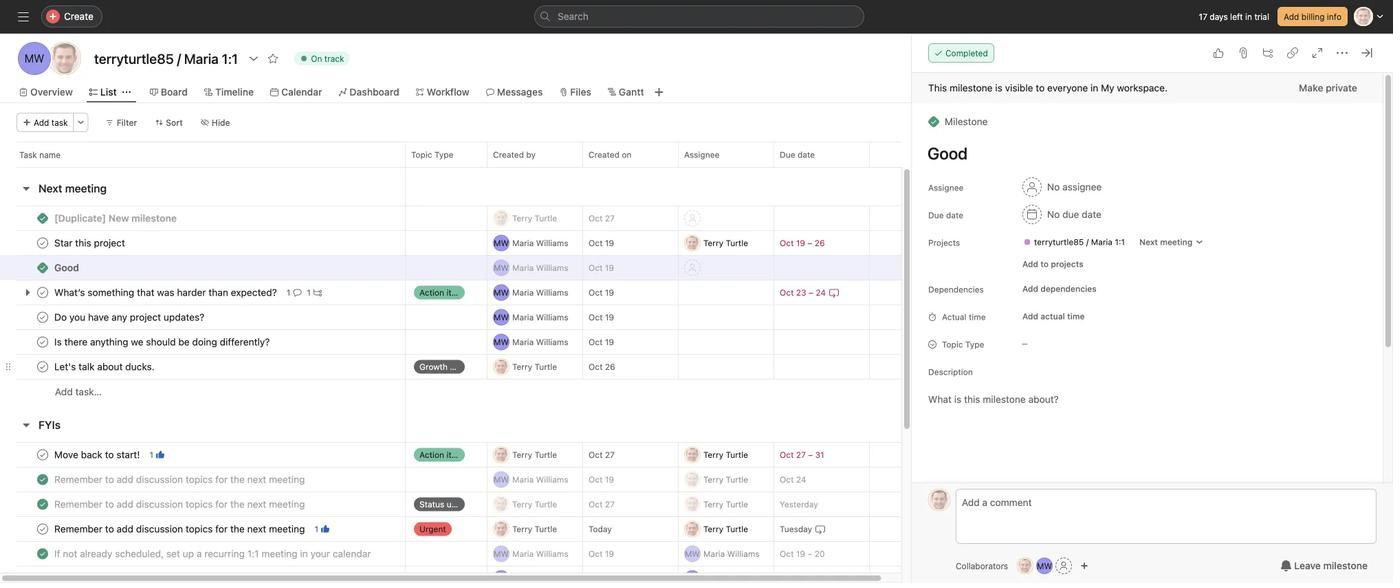 Task type: locate. For each thing, give the bounding box(es) containing it.
projects
[[929, 238, 961, 248]]

0 horizontal spatial next meeting
[[39, 182, 107, 195]]

2 completed checkbox from the top
[[34, 447, 51, 463]]

maria williams
[[513, 238, 569, 248], [513, 263, 569, 273], [513, 288, 569, 298], [513, 313, 569, 322], [513, 337, 569, 347], [513, 475, 569, 485], [513, 549, 569, 559], [704, 549, 760, 559]]

24
[[816, 288, 826, 298], [797, 475, 807, 485]]

1 vertical spatial completed checkbox
[[34, 447, 51, 463]]

2 vertical spatial completed checkbox
[[34, 546, 51, 562]]

oct 19 for creator for good cell
[[589, 263, 614, 273]]

1 horizontal spatial in
[[1246, 12, 1253, 21]]

19
[[605, 238, 614, 248], [797, 238, 806, 248], [605, 263, 614, 273], [605, 288, 614, 298], [605, 313, 614, 322], [605, 337, 614, 347], [605, 475, 614, 485], [605, 549, 614, 559], [797, 549, 806, 559]]

— down add actual time on the right bottom
[[1022, 340, 1028, 348]]

next right 1:1
[[1140, 237, 1159, 247]]

0 vertical spatial completed milestone checkbox
[[37, 213, 48, 224]]

task
[[19, 150, 37, 160]]

filter button
[[100, 113, 143, 132]]

maria williams for creator for star this project cell
[[513, 238, 569, 248]]

maria inside creator for what's something that was harder than expected? cell
[[513, 288, 534, 298]]

– for 26
[[808, 238, 813, 248]]

[duplicate] new milestone cell
[[0, 206, 406, 231]]

2 completed image from the top
[[34, 284, 51, 301]]

1 button
[[147, 448, 167, 462], [312, 523, 332, 536]]

0 horizontal spatial time
[[969, 312, 986, 322]]

milestone
[[945, 116, 988, 127]]

0 vertical spatial 1
[[150, 450, 153, 460]]

add inside dropdown button
[[1023, 312, 1039, 321]]

1 horizontal spatial assignee
[[929, 183, 964, 193]]

meeting inside next meeting button
[[65, 182, 107, 195]]

action inside action item dropdown button
[[420, 450, 444, 460]]

topic
[[411, 150, 432, 160], [943, 340, 964, 349]]

add down terryturtle85
[[1023, 259, 1039, 269]]

—
[[414, 264, 420, 272], [1022, 340, 1028, 348]]

add dependencies
[[1023, 284, 1097, 294]]

mw inside creator for remember to add discussion topics for the next meeting cell
[[494, 475, 509, 485]]

0 horizontal spatial milestone
[[950, 82, 993, 94]]

0 vertical spatial 26
[[815, 238, 825, 248]]

1 completed milestone checkbox from the top
[[37, 213, 48, 224]]

Star this project text field
[[52, 236, 129, 250]]

7 completed image from the top
[[34, 571, 51, 583]]

1 horizontal spatial next
[[1140, 237, 1159, 247]]

time right "actual"
[[969, 312, 986, 322]]

topic down "actual"
[[943, 340, 964, 349]]

milestone for this
[[950, 82, 993, 94]]

files
[[571, 86, 592, 98]]

to right visible
[[1036, 82, 1045, 94]]

2 item from the top
[[447, 450, 464, 460]]

board link
[[150, 85, 188, 100]]

1 vertical spatial no
[[1048, 209, 1060, 220]]

creator for what's something that was harder than expected? cell
[[487, 280, 583, 305]]

terry turtle
[[513, 214, 557, 223], [704, 238, 749, 248], [513, 362, 557, 372], [513, 450, 557, 460], [704, 450, 749, 460], [704, 475, 749, 485], [513, 500, 557, 509], [704, 500, 749, 509], [513, 525, 557, 534], [704, 525, 749, 534]]

maria williams inside creator for remember to add discussion topics for the next meeting cell
[[513, 475, 569, 485]]

0 likes. click to like this task image
[[1214, 47, 1225, 58]]

1 horizontal spatial date
[[947, 211, 964, 220]]

1 horizontal spatial meeting
[[1161, 237, 1193, 247]]

terry turtle inside creator for move back to start! cell
[[513, 450, 557, 460]]

— button
[[406, 256, 487, 280], [1017, 334, 1099, 354]]

williams inside creator for what's something that was harder than expected? cell
[[536, 288, 569, 298]]

1 horizontal spatial time
[[1068, 312, 1085, 321]]

oct 27 for next meeting
[[589, 214, 615, 223]]

0 horizontal spatial meeting
[[65, 182, 107, 195]]

on
[[311, 54, 322, 63]]

add down add to projects button
[[1023, 284, 1039, 294]]

1 creator for remember to add discussion topics for the next meeting cell from the top
[[487, 467, 583, 493]]

dashboard
[[350, 86, 399, 98]]

1 vertical spatial topic type
[[943, 340, 985, 349]]

time right actual
[[1068, 312, 1085, 321]]

due date inside good dialog
[[929, 211, 964, 220]]

williams left oct 19 – 20
[[728, 549, 760, 559]]

1 no from the top
[[1048, 181, 1060, 193]]

turtle inside creator for move back to start! cell
[[535, 450, 557, 460]]

— inside good dialog
[[1022, 340, 1028, 348]]

info
[[1328, 12, 1342, 21]]

2 horizontal spatial date
[[1082, 209, 1102, 220]]

turtle
[[535, 214, 557, 223], [726, 238, 749, 248], [535, 362, 557, 372], [535, 450, 557, 460], [726, 450, 749, 460], [726, 475, 749, 485], [535, 500, 557, 509], [726, 500, 749, 509], [535, 525, 557, 534], [726, 525, 749, 534]]

1 vertical spatial action
[[420, 450, 444, 460]]

private
[[1327, 82, 1358, 94]]

3 completed image from the top
[[34, 359, 51, 375]]

0 horizontal spatial topic
[[411, 150, 432, 160]]

repeats image
[[829, 287, 840, 298]]

remember to add discussion topics for the next meeting text field for status update
[[52, 498, 309, 512]]

mw for creator for if not already scheduled, set up a recurring 1:1 meeting in your calendar cell
[[494, 549, 509, 559]]

meeting right 1:1
[[1161, 237, 1193, 247]]

williams up creator for let's talk about ducks. cell
[[536, 337, 569, 347]]

— button inside good dialog
[[1017, 334, 1099, 354]]

copy milestone link image
[[1288, 47, 1299, 58]]

to left projects
[[1041, 259, 1049, 269]]

1 vertical spatial action item
[[420, 450, 464, 460]]

milestone right leave
[[1324, 560, 1368, 572]]

messages link
[[486, 85, 543, 100]]

completed milestone image
[[37, 262, 48, 273]]

williams down creator for move back to start! cell
[[536, 475, 569, 485]]

remember to add discussion topics for the next meeting cell containing 1
[[0, 517, 406, 542]]

1 button inside move back to start! cell
[[147, 448, 167, 462]]

19 for creator for good cell
[[605, 263, 614, 273]]

next meeting
[[39, 182, 107, 195], [1140, 237, 1193, 247]]

2 remember to add discussion topics for the next meeting cell from the top
[[0, 492, 406, 517]]

oct 19 for creator for remember to add discussion topics for the next meeting cell containing mw
[[589, 475, 614, 485]]

1 vertical spatial 26
[[605, 362, 616, 372]]

2 vertical spatial oct 27
[[589, 500, 615, 509]]

0 vertical spatial in
[[1246, 12, 1253, 21]]

0 horizontal spatial date
[[798, 150, 815, 160]]

1 vertical spatial — button
[[1017, 334, 1099, 354]]

2 remember to add discussion topics for the next meeting text field from the top
[[52, 523, 309, 536]]

oct 27 inside the header next meeting tree grid
[[589, 214, 615, 223]]

1 horizontal spatial 24
[[816, 288, 826, 298]]

7 oct 19 from the top
[[589, 549, 614, 559]]

collapse task list for this section image
[[21, 183, 32, 194]]

type down workflow link
[[435, 150, 454, 160]]

2 completed image from the top
[[34, 334, 51, 351]]

next meeting right 1:1
[[1140, 237, 1193, 247]]

1 created from the left
[[493, 150, 524, 160]]

milestone inside main content
[[950, 82, 993, 94]]

action item for action item dropdown button at the left
[[420, 450, 464, 460]]

williams inside creator for remember to add discussion topics for the next meeting cell
[[536, 475, 569, 485]]

maria williams inside creator for is there anything we should be doing differently? cell
[[513, 337, 569, 347]]

1 oct 27 from the top
[[589, 214, 615, 223]]

actual
[[943, 312, 967, 322]]

26 inside row
[[605, 362, 616, 372]]

0 horizontal spatial — button
[[406, 256, 487, 280]]

my
[[1102, 82, 1115, 94]]

close details image
[[1362, 47, 1373, 58]]

0 vertical spatial topic type
[[411, 150, 454, 160]]

2 action item from the top
[[420, 450, 464, 460]]

maria williams for creator for do you have any project updates? cell
[[513, 313, 569, 322]]

yesterday
[[780, 500, 819, 509]]

add left task…
[[55, 386, 73, 398]]

mw inside creator for is there anything we should be doing differently? cell
[[494, 337, 509, 347]]

0 horizontal spatial in
[[1091, 82, 1099, 94]]

topic type down workflow link
[[411, 150, 454, 160]]

growth
[[420, 362, 448, 372]]

add task… row
[[0, 379, 920, 405]]

maria williams inside creator for star this project cell
[[513, 238, 569, 248]]

6 completed checkbox from the top
[[34, 496, 51, 513]]

mw for creator for remember to add discussion topics for the next meeting cell containing mw
[[494, 475, 509, 485]]

add inside button
[[1284, 12, 1300, 21]]

0 vertical spatial type
[[435, 150, 454, 160]]

milestone for leave
[[1324, 560, 1368, 572]]

completed checkbox inside let's talk about ducks. cell
[[34, 359, 51, 375]]

remember to add discussion topics for the next meeting cell
[[0, 467, 406, 493], [0, 492, 406, 517], [0, 517, 406, 542]]

1 horizontal spatial due date
[[929, 211, 964, 220]]

action
[[420, 288, 444, 298], [420, 450, 444, 460]]

completed image for do you have any project updates? 'text box'
[[34, 309, 51, 326]]

no due date
[[1048, 209, 1102, 220]]

milestone left the is
[[950, 82, 993, 94]]

2 completed milestone checkbox from the top
[[37, 262, 48, 273]]

1 inside move back to start! cell
[[150, 450, 153, 460]]

time inside add actual time dropdown button
[[1068, 312, 1085, 321]]

2 action from the top
[[420, 450, 444, 460]]

Is there anything we should be doing differently? text field
[[52, 335, 274, 349]]

5 oct 19 from the top
[[589, 337, 614, 347]]

creator for remember to add discussion topics for the next meeting cell for oct 27
[[487, 492, 583, 517]]

no assignee button
[[1017, 175, 1109, 200]]

1 vertical spatial due date
[[929, 211, 964, 220]]

— up action item popup button
[[414, 264, 420, 272]]

topic type down actual time
[[943, 340, 985, 349]]

completed image for completed checkbox in the star this project cell
[[34, 235, 51, 251]]

– up oct 23 – 24
[[808, 238, 813, 248]]

williams inside creator for good cell
[[536, 263, 569, 273]]

add task
[[34, 118, 68, 127]]

1 action item from the top
[[420, 288, 464, 298]]

completed image inside star this project cell
[[34, 235, 51, 251]]

27 for oct 27's creator for remember to add discussion topics for the next meeting cell
[[605, 500, 615, 509]]

mw for creator for good cell
[[494, 263, 509, 273]]

meeting
[[65, 182, 107, 195], [1161, 237, 1193, 247]]

williams inside creator for if not already scheduled, set up a recurring 1:1 meeting in your calendar cell
[[536, 549, 569, 559]]

0 vertical spatial due
[[780, 150, 796, 160]]

0 horizontal spatial due date
[[780, 150, 815, 160]]

maria williams inside creator for good cell
[[513, 263, 569, 273]]

2 created from the left
[[589, 150, 620, 160]]

maria williams inside creator for do you have any project updates? cell
[[513, 313, 569, 322]]

completed image inside if not already scheduled, set up a recurring 1:1 meeting in your calendar cell
[[34, 546, 51, 562]]

good dialog
[[912, 34, 1394, 583]]

search button
[[535, 6, 865, 28]]

dependencies
[[929, 285, 984, 294]]

1 vertical spatial assignee
[[929, 183, 964, 193]]

0 vertical spatial topic
[[411, 150, 432, 160]]

williams
[[536, 238, 569, 248], [536, 263, 569, 273], [536, 288, 569, 298], [536, 313, 569, 322], [536, 337, 569, 347], [536, 475, 569, 485], [536, 549, 569, 559], [728, 549, 760, 559]]

Good text field
[[52, 261, 83, 275]]

0 vertical spatial due date
[[780, 150, 815, 160]]

add left billing
[[1284, 12, 1300, 21]]

27 for creator for move back to start! cell
[[605, 450, 615, 460]]

maria inside creator for remember to add discussion topics for the next meeting cell
[[513, 475, 534, 485]]

– right "23"
[[809, 288, 814, 298]]

0 vertical spatial meeting
[[65, 182, 107, 195]]

0 horizontal spatial assignee
[[685, 150, 720, 160]]

27 inside the header next meeting tree grid
[[605, 214, 615, 223]]

tt inside creator for move back to start! cell
[[496, 450, 507, 460]]

terryturtle85 / maria 1:1
[[1035, 237, 1126, 247]]

next inside button
[[39, 182, 62, 195]]

williams down creator for what's something that was harder than expected? cell
[[536, 313, 569, 322]]

action item inside dropdown button
[[420, 450, 464, 460]]

mw inside creator for if not already scheduled, set up a recurring 1:1 meeting in your calendar cell
[[494, 549, 509, 559]]

1 item from the top
[[447, 288, 464, 298]]

1 horizontal spatial tt button
[[1018, 558, 1034, 574]]

urgent
[[420, 525, 446, 534]]

is there anything we should be doing differently? cell
[[0, 330, 406, 355]]

27 for creator for [duplicate] new milestone cell
[[605, 214, 615, 223]]

5 completed image from the top
[[34, 521, 51, 538]]

urgent button
[[406, 517, 487, 542]]

1 vertical spatial item
[[447, 450, 464, 460]]

0 vertical spatial milestone
[[950, 82, 993, 94]]

1 vertical spatial 1 button
[[312, 523, 332, 536]]

None text field
[[91, 46, 242, 71]]

main content containing this milestone is visible to everyone in my workspace.
[[912, 73, 1383, 583]]

0 vertical spatial —
[[414, 264, 420, 272]]

terry turtle inside creator for let's talk about ducks. cell
[[513, 362, 557, 372]]

row containing task name
[[0, 142, 920, 167]]

7 completed checkbox from the top
[[34, 521, 51, 538]]

row
[[0, 142, 920, 167], [17, 166, 903, 168], [0, 206, 920, 231], [0, 230, 920, 256], [0, 255, 920, 281], [0, 280, 920, 305], [0, 305, 920, 330], [0, 330, 920, 355], [0, 354, 920, 380], [0, 442, 920, 468], [0, 467, 920, 493], [0, 492, 920, 517], [0, 517, 920, 542], [0, 541, 920, 567], [0, 566, 920, 583]]

completed checkbox for mw
[[34, 546, 51, 562]]

action for action item popup button
[[420, 288, 444, 298]]

23
[[797, 288, 807, 298]]

type inside row
[[435, 150, 454, 160]]

1 vertical spatial oct 27
[[589, 450, 615, 460]]

0 vertical spatial 1 button
[[147, 448, 167, 462]]

1 horizontal spatial topic type
[[943, 340, 985, 349]]

williams for creator for if not already scheduled, set up a recurring 1:1 meeting in your calendar cell
[[536, 549, 569, 559]]

0 vertical spatial item
[[447, 288, 464, 298]]

mw inside creator for what's something that was harder than expected? cell
[[494, 288, 509, 298]]

completed image inside learn more about how to run effective 1:1s cell
[[34, 571, 51, 583]]

task…
[[75, 386, 102, 398]]

remember to add discussion topics for the next meeting text field up if not already scheduled, set up a recurring 1:1 meeting in your calendar cell
[[52, 523, 309, 536]]

tt inside creator for [duplicate] new milestone cell
[[496, 214, 507, 223]]

1
[[150, 450, 153, 460], [315, 525, 319, 534]]

6 completed image from the top
[[34, 546, 51, 562]]

williams for creator for good cell
[[536, 263, 569, 273]]

item inside popup button
[[447, 288, 464, 298]]

visible
[[1006, 82, 1034, 94]]

no left assignee
[[1048, 181, 1060, 193]]

19 for creator for star this project cell
[[605, 238, 614, 248]]

1 completed checkbox from the top
[[34, 284, 51, 301]]

completed milestone checkbox inside [duplicate] new milestone cell
[[37, 213, 48, 224]]

0 horizontal spatial tt button
[[929, 489, 951, 511]]

1 horizontal spatial milestone
[[1324, 560, 1368, 572]]

mw inside button
[[1038, 561, 1053, 571]]

1 completed checkbox from the top
[[34, 235, 51, 251]]

williams up creator for good cell
[[536, 238, 569, 248]]

0 vertical spatial 24
[[816, 288, 826, 298]]

topic down workflow link
[[411, 150, 432, 160]]

1 button for urgent
[[312, 523, 332, 536]]

action item for action item popup button
[[420, 288, 464, 298]]

mw for creator for is there anything we should be doing differently? cell
[[494, 337, 509, 347]]

oct 27 right creator for move back to start! cell
[[589, 450, 615, 460]]

Completed milestone checkbox
[[37, 213, 48, 224], [37, 262, 48, 273]]

–
[[808, 238, 813, 248], [809, 288, 814, 298], [809, 450, 813, 460], [808, 549, 813, 559]]

item inside dropdown button
[[447, 450, 464, 460]]

3 completed checkbox from the top
[[34, 546, 51, 562]]

timeline
[[215, 86, 254, 98]]

– left 20
[[808, 549, 813, 559]]

type down actual time
[[966, 340, 985, 349]]

– for 20
[[808, 549, 813, 559]]

action item inside popup button
[[420, 288, 464, 298]]

created left by
[[493, 150, 524, 160]]

in inside main content
[[1091, 82, 1099, 94]]

completed milestone checkbox down next meeting button
[[37, 213, 48, 224]]

oct 27 up today
[[589, 500, 615, 509]]

– for 24
[[809, 288, 814, 298]]

completed image inside the is there anything we should be doing differently? "cell"
[[34, 334, 51, 351]]

creator for remember to add discussion topics for the next meeting cell containing mw
[[487, 467, 583, 493]]

1 vertical spatial next meeting
[[1140, 237, 1193, 247]]

add for add task
[[34, 118, 49, 127]]

maria for creator for what's something that was harder than expected? cell
[[513, 288, 534, 298]]

completed checkbox inside star this project cell
[[34, 235, 51, 251]]

remember to add discussion topics for the next meeting cell for status update
[[0, 492, 406, 517]]

no for no assignee
[[1048, 181, 1060, 193]]

search
[[558, 11, 589, 22]]

item for action item popup button
[[447, 288, 464, 298]]

action inside action item popup button
[[420, 288, 444, 298]]

oct 27 for fyis
[[589, 450, 615, 460]]

meeting up [duplicate] new milestone text box
[[65, 182, 107, 195]]

0 horizontal spatial created
[[493, 150, 524, 160]]

1 horizontal spatial created
[[589, 150, 620, 160]]

maria williams for creator for if not already scheduled, set up a recurring 1:1 meeting in your calendar cell
[[513, 549, 569, 559]]

maria williams inside creator for if not already scheduled, set up a recurring 1:1 meeting in your calendar cell
[[513, 549, 569, 559]]

1 completed image from the top
[[34, 235, 51, 251]]

status update button
[[406, 492, 487, 517]]

maria inside creator for if not already scheduled, set up a recurring 1:1 meeting in your calendar cell
[[513, 549, 534, 559]]

task
[[51, 118, 68, 127]]

1 vertical spatial 24
[[797, 475, 807, 485]]

1 remember to add discussion topics for the next meeting cell from the top
[[0, 467, 406, 493]]

add left task
[[34, 118, 49, 127]]

3 oct 19 from the top
[[589, 288, 614, 298]]

2 no from the top
[[1048, 209, 1060, 220]]

0 horizontal spatial 26
[[605, 362, 616, 372]]

completed image
[[34, 235, 51, 251], [34, 284, 51, 301], [34, 472, 51, 488], [34, 496, 51, 513]]

next
[[39, 182, 62, 195], [1140, 237, 1159, 247]]

1 horizontal spatial —
[[1022, 340, 1028, 348]]

created by
[[493, 150, 536, 160]]

maria inside creator for good cell
[[513, 263, 534, 273]]

4 oct 19 from the top
[[589, 313, 614, 322]]

completed checkbox inside move back to start! cell
[[34, 447, 51, 463]]

add for add dependencies
[[1023, 284, 1039, 294]]

add actual time
[[1023, 312, 1085, 321]]

remember to add discussion topics for the next meeting text field down remember to add discussion topics for the next meeting text field
[[52, 498, 309, 512]]

date inside dropdown button
[[1082, 209, 1102, 220]]

williams up creator for do you have any project updates? cell
[[536, 288, 569, 298]]

mw inside creator for do you have any project updates? cell
[[494, 313, 509, 322]]

due
[[780, 150, 796, 160], [929, 211, 944, 220]]

0 vertical spatial remember to add discussion topics for the next meeting text field
[[52, 498, 309, 512]]

creator for if not already scheduled, set up a recurring 1:1 meeting in your calendar cell
[[487, 541, 583, 567]]

1 vertical spatial remember to add discussion topics for the next meeting text field
[[52, 523, 309, 536]]

topic type
[[411, 150, 454, 160], [943, 340, 985, 349]]

24 down oct 27 – 31
[[797, 475, 807, 485]]

completed checkbox for do you have any project updates? 'text box'
[[34, 309, 51, 326]]

tab actions image
[[122, 88, 131, 96]]

completed image inside let's talk about ducks. cell
[[34, 359, 51, 375]]

1 horizontal spatial type
[[966, 340, 985, 349]]

1 vertical spatial 1
[[315, 525, 319, 534]]

1 horizontal spatial next meeting
[[1140, 237, 1193, 247]]

williams down creator for star this project cell
[[536, 263, 569, 273]]

1 oct 19 from the top
[[589, 238, 614, 248]]

files link
[[560, 85, 592, 100]]

on
[[622, 150, 632, 160]]

in right left
[[1246, 12, 1253, 21]]

0 vertical spatial action
[[420, 288, 444, 298]]

row containing growth conversation
[[0, 354, 920, 380]]

tt button
[[929, 489, 951, 511], [1018, 558, 1034, 574]]

williams up "creator for learn more about how to run effective 1:1s" cell
[[536, 549, 569, 559]]

williams inside creator for star this project cell
[[536, 238, 569, 248]]

1 vertical spatial to
[[1041, 259, 1049, 269]]

due inside row
[[780, 150, 796, 160]]

maria for creator for if not already scheduled, set up a recurring 1:1 meeting in your calendar cell
[[513, 549, 534, 559]]

collaborators
[[956, 561, 1009, 571]]

1 horizontal spatial 1
[[315, 525, 319, 534]]

growth conversation button
[[406, 355, 500, 379]]

3 creator for remember to add discussion topics for the next meeting cell from the top
[[487, 517, 583, 542]]

williams inside creator for do you have any project updates? cell
[[536, 313, 569, 322]]

terry inside creator for [duplicate] new milestone cell
[[513, 214, 533, 223]]

0 horizontal spatial 24
[[797, 475, 807, 485]]

no left due at the right of the page
[[1048, 209, 1060, 220]]

2 oct 19 from the top
[[589, 263, 614, 273]]

calendar link
[[270, 85, 322, 100]]

to inside button
[[1041, 259, 1049, 269]]

1 remember to add discussion topics for the next meeting text field from the top
[[52, 498, 309, 512]]

add left actual
[[1023, 312, 1039, 321]]

1 for action item
[[150, 450, 153, 460]]

maria for creator for do you have any project updates? cell
[[513, 313, 534, 322]]

1 horizontal spatial 1 button
[[312, 523, 332, 536]]

0 vertical spatial action item
[[420, 288, 464, 298]]

0 vertical spatial next
[[39, 182, 62, 195]]

add for add to projects
[[1023, 259, 1039, 269]]

terry
[[513, 214, 533, 223], [704, 238, 724, 248], [513, 362, 533, 372], [513, 450, 533, 460], [704, 450, 724, 460], [704, 475, 724, 485], [513, 500, 533, 509], [704, 500, 724, 509], [513, 525, 533, 534], [704, 525, 724, 534]]

0 horizontal spatial due
[[780, 150, 796, 160]]

4 completed image from the top
[[34, 496, 51, 513]]

maria inside creator for is there anything we should be doing differently? cell
[[513, 337, 534, 347]]

completed milestone checkbox inside good cell
[[37, 262, 48, 273]]

oct 27 down created on
[[589, 214, 615, 223]]

6 oct 19 from the top
[[589, 475, 614, 485]]

completed checkbox for star this project text box
[[34, 235, 51, 251]]

completed checkbox for status update's remember to add discussion topics for the next meeting text box
[[34, 496, 51, 513]]

action item
[[420, 288, 464, 298], [420, 450, 464, 460]]

conversation
[[450, 362, 500, 372]]

attachments: add a file to this task, good image
[[1238, 47, 1249, 58]]

creator for [duplicate] new milestone cell
[[487, 206, 583, 231]]

maria for creator for good cell
[[513, 263, 534, 273]]

completed image inside remember to add discussion topics for the next meeting cell
[[34, 521, 51, 538]]

0 vertical spatial no
[[1048, 181, 1060, 193]]

maria for creator for star this project cell
[[513, 238, 534, 248]]

creator for let's talk about ducks. cell
[[487, 354, 583, 380]]

completed checkbox inside if not already scheduled, set up a recurring 1:1 meeting in your calendar cell
[[34, 546, 51, 562]]

1 vertical spatial in
[[1091, 82, 1099, 94]]

completed milestone checkbox left good text field
[[37, 262, 48, 273]]

Remember to add discussion topics for the next meeting text field
[[52, 498, 309, 512], [52, 523, 309, 536]]

24 left repeats icon
[[816, 288, 826, 298]]

– left 31
[[809, 450, 813, 460]]

completed
[[946, 48, 988, 58]]

completed checkbox inside learn more about how to run effective 1:1s cell
[[34, 571, 51, 583]]

1 horizontal spatial — button
[[1017, 334, 1099, 354]]

3 completed image from the top
[[34, 472, 51, 488]]

completed checkbox inside the is there anything we should be doing differently? "cell"
[[34, 334, 51, 351]]

maria williams inside creator for what's something that was harder than expected? cell
[[513, 288, 569, 298]]

completed image inside do you have any project updates? cell
[[34, 309, 51, 326]]

0 horizontal spatial topic type
[[411, 150, 454, 160]]

next meeting down name
[[39, 182, 107, 195]]

1 action from the top
[[420, 288, 444, 298]]

sort button
[[149, 113, 189, 132]]

maria inside creator for star this project cell
[[513, 238, 534, 248]]

williams for creator for is there anything we should be doing differently? cell
[[536, 337, 569, 347]]

completed checkbox inside do you have any project updates? cell
[[34, 309, 51, 326]]

0 horizontal spatial type
[[435, 150, 454, 160]]

4 completed checkbox from the top
[[34, 359, 51, 375]]

in left "my"
[[1091, 82, 1099, 94]]

5 completed checkbox from the top
[[34, 472, 51, 488]]

2 completed checkbox from the top
[[34, 309, 51, 326]]

Do you have any project updates? text field
[[52, 311, 209, 324]]

mw
[[24, 52, 44, 65], [494, 238, 509, 248], [494, 263, 509, 273], [494, 288, 509, 298], [494, 313, 509, 322], [494, 337, 509, 347], [494, 475, 509, 485], [494, 549, 509, 559], [685, 549, 700, 559], [1038, 561, 1053, 571]]

star this project cell
[[0, 230, 406, 256]]

0 horizontal spatial —
[[414, 264, 420, 272]]

header fyis tree grid
[[0, 442, 920, 583]]

completed image inside move back to start! cell
[[34, 447, 51, 463]]

completed checkbox for learn more about how to run effective 1:1s text box
[[34, 571, 51, 583]]

1 vertical spatial completed milestone checkbox
[[37, 262, 48, 273]]

1 horizontal spatial due
[[929, 211, 944, 220]]

created for created on
[[589, 150, 620, 160]]

0 vertical spatial oct 27
[[589, 214, 615, 223]]

status
[[420, 500, 445, 509]]

0 horizontal spatial 1
[[150, 450, 153, 460]]

1 vertical spatial meeting
[[1161, 237, 1193, 247]]

4 completed image from the top
[[34, 447, 51, 463]]

created left on
[[589, 150, 620, 160]]

1 horizontal spatial topic
[[943, 340, 964, 349]]

8 completed checkbox from the top
[[34, 571, 51, 583]]

creator for remember to add discussion topics for the next meeting cell for today
[[487, 517, 583, 542]]

remember to add discussion topics for the next meeting text field for urgent
[[52, 523, 309, 536]]

maria
[[1092, 237, 1113, 247], [513, 238, 534, 248], [513, 263, 534, 273], [513, 288, 534, 298], [513, 313, 534, 322], [513, 337, 534, 347], [513, 475, 534, 485], [513, 549, 534, 559], [704, 549, 725, 559]]

1 vertical spatial next
[[1140, 237, 1159, 247]]

completed checkbox for is there anything we should be doing differently? text box
[[34, 334, 51, 351]]

1 completed image from the top
[[34, 309, 51, 326]]

2 creator for remember to add discussion topics for the next meeting cell from the top
[[487, 492, 583, 517]]

3 completed checkbox from the top
[[34, 334, 51, 351]]

main content
[[912, 73, 1383, 583]]

action item button
[[406, 443, 487, 467]]

add task… button
[[55, 385, 102, 400]]

timeline link
[[204, 85, 254, 100]]

full screen image
[[1313, 47, 1324, 58]]

2 oct 27 from the top
[[589, 450, 615, 460]]

1 vertical spatial topic
[[943, 340, 964, 349]]

1 vertical spatial —
[[1022, 340, 1028, 348]]

1 vertical spatial tt button
[[1018, 558, 1034, 574]]

completed image for completed option inside the what's something that was harder than expected? cell
[[34, 284, 51, 301]]

0 vertical spatial completed checkbox
[[34, 284, 51, 301]]

milestone inside button
[[1324, 560, 1368, 572]]

add inside row
[[55, 386, 73, 398]]

1 vertical spatial due
[[929, 211, 944, 220]]

completed image
[[34, 309, 51, 326], [34, 334, 51, 351], [34, 359, 51, 375], [34, 447, 51, 463], [34, 521, 51, 538], [34, 546, 51, 562], [34, 571, 51, 583]]

[Duplicate] New milestone text field
[[52, 212, 181, 225]]

0 horizontal spatial next
[[39, 182, 62, 195]]

Completed checkbox
[[34, 284, 51, 301], [34, 447, 51, 463], [34, 546, 51, 562]]

Move back to start! text field
[[52, 448, 144, 462]]

1 inside remember to add discussion topics for the next meeting cell
[[315, 525, 319, 534]]

meeting inside next meeting dropdown button
[[1161, 237, 1193, 247]]

next right collapse task list for this section image
[[39, 182, 62, 195]]

completed image for urgent remember to add discussion topics for the next meeting text box
[[34, 521, 51, 538]]

list link
[[89, 85, 117, 100]]

3 remember to add discussion topics for the next meeting cell from the top
[[0, 517, 406, 542]]

1 vertical spatial type
[[966, 340, 985, 349]]

creator for remember to add discussion topics for the next meeting cell
[[487, 467, 583, 493], [487, 492, 583, 517], [487, 517, 583, 542]]

good cell
[[0, 255, 406, 281]]

1 button for action item
[[147, 448, 167, 462]]

1 button inside remember to add discussion topics for the next meeting cell
[[312, 523, 332, 536]]

maria for creator for is there anything we should be doing differently? cell
[[513, 337, 534, 347]]

Completed checkbox
[[34, 235, 51, 251], [34, 309, 51, 326], [34, 334, 51, 351], [34, 359, 51, 375], [34, 472, 51, 488], [34, 496, 51, 513], [34, 521, 51, 538], [34, 571, 51, 583]]

1 vertical spatial milestone
[[1324, 560, 1368, 572]]

maria inside creator for do you have any project updates? cell
[[513, 313, 534, 322]]

maria williams for creator for what's something that was harder than expected? cell
[[513, 288, 569, 298]]

milestone
[[950, 82, 993, 94], [1324, 560, 1368, 572]]

0 horizontal spatial 1 button
[[147, 448, 167, 462]]

more actions image
[[77, 118, 85, 127]]

mw for creator for what's something that was harder than expected? cell
[[494, 288, 509, 298]]

creator for is there anything we should be doing differently? cell
[[487, 330, 583, 355]]

0 vertical spatial tt button
[[929, 489, 951, 511]]



Task type: vqa. For each thing, say whether or not it's contained in the screenshot.
the Timeline LINK
yes



Task type: describe. For each thing, give the bounding box(es) containing it.
add to starred image
[[268, 53, 279, 64]]

topic type inside row
[[411, 150, 454, 160]]

expand subtask list for the task what's something that was harder than expected? image
[[22, 287, 33, 298]]

fyis
[[39, 419, 61, 432]]

completed image for learn more about how to run effective 1:1s text box
[[34, 571, 51, 583]]

remember to add discussion topics for the next meeting cell for urgent
[[0, 517, 406, 542]]

1:1
[[1115, 237, 1126, 247]]

oct 24
[[780, 475, 807, 485]]

add actual time button
[[1017, 307, 1091, 326]]

turtle inside creator for let's talk about ducks. cell
[[535, 362, 557, 372]]

add dependencies button
[[1017, 279, 1103, 299]]

williams for creator for do you have any project updates? cell
[[536, 313, 569, 322]]

20
[[815, 549, 825, 559]]

if not already scheduled, set up a recurring 1:1 meeting in your calendar cell
[[0, 541, 406, 567]]

oct 23 – 24
[[780, 288, 826, 298]]

williams for creator for remember to add discussion topics for the next meeting cell containing mw
[[536, 475, 569, 485]]

maria williams for creator for remember to add discussion topics for the next meeting cell containing mw
[[513, 475, 569, 485]]

description
[[929, 367, 973, 377]]

Learn more about how to run effective 1:1s text field
[[52, 572, 247, 583]]

24 inside row
[[816, 288, 826, 298]]

hide
[[212, 118, 230, 127]]

Task Name text field
[[919, 138, 1367, 169]]

19 inside row
[[605, 288, 614, 298]]

mw for creator for star this project cell
[[494, 238, 509, 248]]

next meeting button
[[1134, 233, 1210, 252]]

create button
[[41, 6, 102, 28]]

maria inside main content
[[1092, 237, 1113, 247]]

0 vertical spatial — button
[[406, 256, 487, 280]]

completed image for status update's remember to add discussion topics for the next meeting text box completed checkbox
[[34, 496, 51, 513]]

row containing action item
[[0, 280, 920, 305]]

completed image for remember to add discussion topics for the next meeting text field's completed checkbox
[[34, 472, 51, 488]]

0 vertical spatial to
[[1036, 82, 1045, 94]]

expand sidebar image
[[18, 11, 29, 22]]

name
[[39, 150, 61, 160]]

terry turtle inside creator for [duplicate] new milestone cell
[[513, 214, 557, 223]]

show options image
[[248, 53, 259, 64]]

created for created by
[[493, 150, 524, 160]]

on track
[[311, 54, 344, 63]]

oct 19 – 20
[[780, 549, 825, 559]]

action item button
[[406, 280, 487, 305]]

add for add actual time
[[1023, 312, 1039, 321]]

19 for creator for is there anything we should be doing differently? cell
[[605, 337, 614, 347]]

17
[[1200, 12, 1208, 21]]

maria for creator for remember to add discussion topics for the next meeting cell containing mw
[[513, 475, 534, 485]]

creator for good cell
[[487, 255, 583, 281]]

completed milestone checkbox for tt
[[37, 213, 48, 224]]

mw for creator for do you have any project updates? cell
[[494, 313, 509, 322]]

add tab image
[[654, 87, 665, 98]]

completed image for if not already scheduled, set up a recurring 1:1 meeting in your calendar text box
[[34, 546, 51, 562]]

created on
[[589, 150, 632, 160]]

What's something that was harder than expected? text field
[[52, 286, 281, 300]]

oct 27 – 31
[[780, 450, 825, 460]]

actual time
[[943, 312, 986, 322]]

— inside the header next meeting tree grid
[[414, 264, 420, 272]]

add task button
[[17, 113, 74, 132]]

creator for star this project cell
[[487, 230, 583, 256]]

oct 19 for creator for is there anything we should be doing differently? cell
[[589, 337, 614, 347]]

item for action item dropdown button at the left
[[447, 450, 464, 460]]

trial
[[1255, 12, 1270, 21]]

type inside main content
[[966, 340, 985, 349]]

– for 31
[[809, 450, 813, 460]]

completed image for let's talk about ducks. text box
[[34, 359, 51, 375]]

terry inside creator for move back to start! cell
[[513, 450, 533, 460]]

0 vertical spatial assignee
[[685, 150, 720, 160]]

leave milestone
[[1295, 560, 1368, 572]]

make private button
[[1291, 76, 1367, 100]]

topic inside row
[[411, 150, 432, 160]]

add billing info
[[1284, 12, 1342, 21]]

17 days left in trial
[[1200, 12, 1270, 21]]

terry inside creator for let's talk about ducks. cell
[[513, 362, 533, 372]]

completed checkbox for remember to add discussion topics for the next meeting text field
[[34, 472, 51, 488]]

1 comment image
[[293, 289, 302, 297]]

list
[[100, 86, 117, 98]]

no for no due date
[[1048, 209, 1060, 220]]

maria williams for creator for good cell
[[513, 263, 569, 273]]

let's talk about ducks. cell
[[0, 354, 406, 380]]

add for add task…
[[55, 386, 73, 398]]

add task…
[[55, 386, 102, 398]]

add subtask image
[[1263, 47, 1274, 58]]

on track button
[[288, 49, 356, 68]]

creator for do you have any project updates? cell
[[487, 305, 583, 330]]

everyone
[[1048, 82, 1089, 94]]

completed button
[[929, 43, 995, 63]]

learn more about how to run effective 1:1s cell
[[0, 566, 406, 583]]

Let's talk about ducks. text field
[[52, 360, 159, 374]]

move back to start! cell
[[0, 442, 406, 468]]

oct 19 for creator for if not already scheduled, set up a recurring 1:1 meeting in your calendar cell
[[589, 549, 614, 559]]

repeats image
[[815, 524, 826, 535]]

fyis button
[[39, 413, 61, 438]]

make private
[[1300, 82, 1358, 94]]

add to projects button
[[1017, 255, 1090, 274]]

billing
[[1302, 12, 1325, 21]]

add or remove collaborators image
[[1081, 562, 1089, 570]]

3 oct 27 from the top
[[589, 500, 615, 509]]

workflow
[[427, 86, 470, 98]]

mw button
[[1037, 558, 1053, 574]]

dashboard link
[[339, 85, 399, 100]]

next meeting button
[[39, 176, 107, 201]]

leave
[[1295, 560, 1322, 572]]

topic type inside main content
[[943, 340, 985, 349]]

more actions for this task image
[[1337, 47, 1348, 58]]

row containing status update
[[0, 492, 920, 517]]

turtle inside creator for [duplicate] new milestone cell
[[535, 214, 557, 223]]

gantt
[[619, 86, 644, 98]]

0 vertical spatial next meeting
[[39, 182, 107, 195]]

sort
[[166, 118, 183, 127]]

maria williams for creator for is there anything we should be doing differently? cell
[[513, 337, 569, 347]]

williams for creator for what's something that was harder than expected? cell
[[536, 288, 569, 298]]

topic inside main content
[[943, 340, 964, 349]]

19 for creator for remember to add discussion topics for the next meeting cell containing mw
[[605, 475, 614, 485]]

days
[[1210, 12, 1229, 21]]

due
[[1063, 209, 1080, 220]]

oct 19 for creator for star this project cell
[[589, 238, 614, 248]]

completed checkbox for tt
[[34, 447, 51, 463]]

assignee inside good dialog
[[929, 183, 964, 193]]

filter
[[117, 118, 137, 127]]

next meeting inside dropdown button
[[1140, 237, 1193, 247]]

messages
[[497, 86, 543, 98]]

williams for creator for star this project cell
[[536, 238, 569, 248]]

left
[[1231, 12, 1244, 21]]

action for action item dropdown button at the left
[[420, 450, 444, 460]]

/
[[1087, 237, 1089, 247]]

completed checkbox inside what's something that was harder than expected? cell
[[34, 284, 51, 301]]

creator for learn more about how to run effective 1:1s cell
[[487, 566, 583, 583]]

dependencies
[[1041, 284, 1097, 294]]

creator for remember to add discussion topics for the next meeting cell for oct 19
[[487, 467, 583, 493]]

next inside dropdown button
[[1140, 237, 1159, 247]]

31
[[816, 450, 825, 460]]

oct 19 for creator for do you have any project updates? cell
[[589, 313, 614, 322]]

search list box
[[535, 6, 865, 28]]

assignee
[[1063, 181, 1102, 193]]

completed checkbox for let's talk about ducks. text box
[[34, 359, 51, 375]]

1 for urgent
[[315, 525, 319, 534]]

overview
[[30, 86, 73, 98]]

collapse task list for this section image
[[21, 420, 32, 431]]

1 horizontal spatial 26
[[815, 238, 825, 248]]

completed milestone image
[[37, 213, 48, 224]]

Remember to add discussion topics for the next meeting text field
[[52, 473, 309, 487]]

oct 19 inside row
[[589, 288, 614, 298]]

leave milestone button
[[1272, 554, 1377, 579]]

terryturtle85
[[1035, 237, 1084, 247]]

add for add billing info
[[1284, 12, 1300, 21]]

add to projects
[[1023, 259, 1084, 269]]

tt inside creator for let's talk about ducks. cell
[[496, 362, 507, 372]]

19 for creator for do you have any project updates? cell
[[605, 313, 614, 322]]

tuesday
[[780, 525, 813, 534]]

workspace.
[[1118, 82, 1168, 94]]

1 subtask image
[[314, 289, 322, 297]]

create
[[64, 11, 94, 22]]

board
[[161, 86, 188, 98]]

actual
[[1041, 312, 1066, 321]]

24 inside header fyis tree grid
[[797, 475, 807, 485]]

calendar
[[281, 86, 322, 98]]

completed milestone checkbox for mw
[[37, 262, 48, 273]]

If not already scheduled, set up a recurring 1:1 meeting in your calendar text field
[[52, 547, 375, 561]]

what's something that was harder than expected? cell
[[0, 280, 406, 305]]

oct 26
[[589, 362, 616, 372]]

by
[[527, 150, 536, 160]]

projects
[[1051, 259, 1084, 269]]

row containing tt
[[0, 206, 920, 231]]

update
[[447, 500, 474, 509]]

19 for creator for if not already scheduled, set up a recurring 1:1 meeting in your calendar cell
[[605, 549, 614, 559]]

completed image for is there anything we should be doing differently? text box
[[34, 334, 51, 351]]

header next meeting tree grid
[[0, 206, 920, 405]]

main content inside good dialog
[[912, 73, 1383, 583]]

creator for move back to start! cell
[[487, 442, 583, 468]]

completed checkbox for urgent remember to add discussion topics for the next meeting text box
[[34, 521, 51, 538]]

this
[[929, 82, 948, 94]]

add billing info button
[[1278, 7, 1348, 26]]

completed image for move back to start! text field
[[34, 447, 51, 463]]

due inside main content
[[929, 211, 944, 220]]

do you have any project updates? cell
[[0, 305, 406, 330]]



